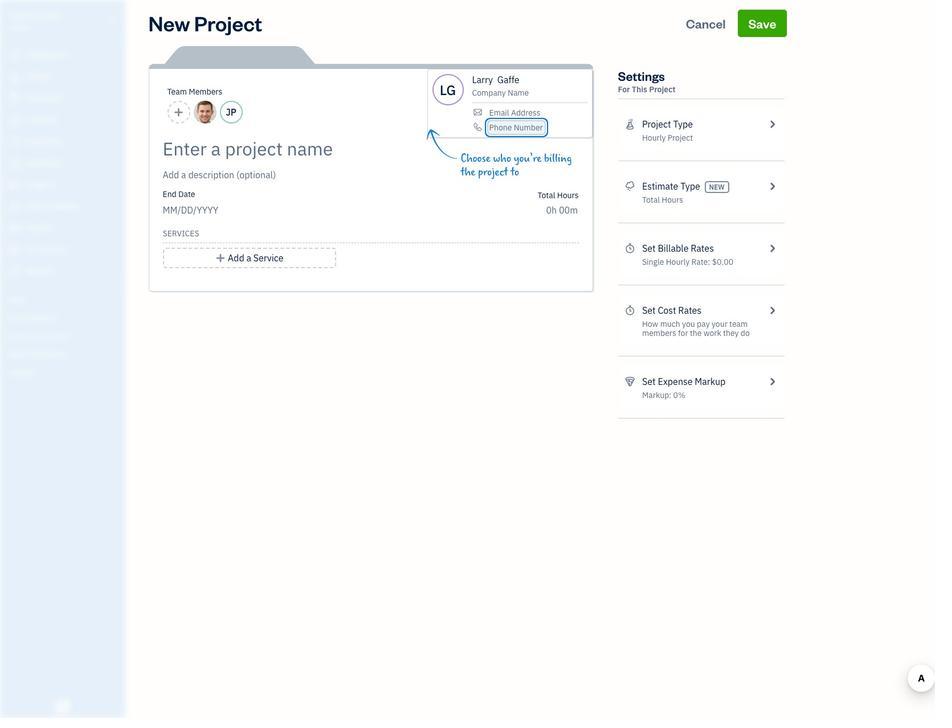 Task type: describe. For each thing, give the bounding box(es) containing it.
you're
[[514, 152, 542, 165]]

type for estimate type
[[680, 181, 700, 192]]

chevronright image for markup
[[767, 375, 778, 389]]

members
[[642, 328, 676, 338]]

0 horizontal spatial total
[[538, 190, 555, 201]]

dashboard image
[[7, 50, 21, 61]]

Hourly Budget text field
[[546, 205, 579, 216]]

1 horizontal spatial hours
[[662, 195, 683, 205]]

1 horizontal spatial total hours
[[642, 195, 683, 205]]

expense image
[[7, 158, 21, 169]]

type for project type
[[673, 119, 693, 130]]

to
[[511, 166, 519, 179]]

how
[[642, 319, 658, 329]]

markup
[[695, 376, 726, 388]]

the inside 'choose who you're billing the project to'
[[461, 166, 475, 179]]

team members
[[167, 87, 222, 97]]

this
[[632, 84, 647, 95]]

items and services image
[[9, 332, 122, 341]]

the inside the how much you pay your team members for the work they do
[[690, 328, 702, 338]]

rates for set billable rates
[[691, 243, 714, 254]]

rate
[[691, 257, 708, 267]]

chevronright image for rates
[[767, 304, 778, 317]]

Email Address text field
[[489, 108, 541, 118]]

services
[[163, 229, 199, 239]]

add a service
[[228, 252, 283, 264]]

set expense markup
[[642, 376, 726, 388]]

a
[[246, 252, 251, 264]]

main element
[[0, 0, 154, 719]]

project
[[478, 166, 508, 179]]

chart image
[[7, 244, 21, 256]]

how much you pay your team members for the work they do
[[642, 319, 750, 338]]

do
[[741, 328, 750, 338]]

invoice image
[[7, 115, 21, 126]]

estimate
[[642, 181, 678, 192]]

First Name text field
[[472, 74, 493, 85]]

apps image
[[9, 295, 122, 304]]

End date in  format text field
[[163, 205, 301, 216]]

project image
[[7, 180, 21, 191]]

0 vertical spatial hourly
[[642, 133, 666, 143]]

much
[[660, 319, 680, 329]]

project inside settings for this project
[[649, 84, 676, 95]]

money image
[[7, 223, 21, 234]]

single
[[642, 257, 664, 267]]

set for set billable rates
[[642, 243, 656, 254]]

project type
[[642, 119, 693, 130]]

service
[[253, 252, 283, 264]]

timetracking image for set billable rates
[[625, 242, 635, 255]]

0%
[[673, 390, 686, 401]]

turtle
[[9, 10, 42, 22]]

cost
[[658, 305, 676, 316]]

your
[[712, 319, 728, 329]]

envelope image
[[472, 108, 484, 117]]

Project Name text field
[[163, 137, 476, 160]]

1 vertical spatial hourly
[[666, 257, 690, 267]]

expense
[[658, 376, 693, 388]]

inc
[[44, 10, 60, 22]]

client image
[[7, 71, 21, 83]]

end
[[163, 189, 177, 199]]

Phone Number text field
[[489, 123, 543, 133]]

who
[[493, 152, 511, 165]]



Task type: locate. For each thing, give the bounding box(es) containing it.
0 vertical spatial timetracking image
[[625, 242, 635, 255]]

1 vertical spatial rates
[[678, 305, 702, 316]]

2 timetracking image from the top
[[625, 304, 635, 317]]

save button
[[738, 10, 787, 37]]

chevronright image for estimate type
[[767, 180, 778, 193]]

0 vertical spatial chevronright image
[[767, 117, 778, 131]]

settings
[[618, 68, 665, 84]]

freshbooks image
[[54, 700, 72, 714]]

0 vertical spatial the
[[461, 166, 475, 179]]

rates up rate
[[691, 243, 714, 254]]

timetracking image left cost on the right of the page
[[625, 304, 635, 317]]

Company Name text field
[[472, 88, 530, 98]]

set up how
[[642, 305, 656, 316]]

2 chevronright image from the top
[[767, 375, 778, 389]]

phone image
[[472, 123, 484, 132]]

add
[[228, 252, 244, 264]]

cancel button
[[676, 10, 736, 37]]

0 horizontal spatial total hours
[[538, 190, 579, 201]]

hourly down set billable rates
[[666, 257, 690, 267]]

Last Name text field
[[497, 74, 520, 85]]

0 horizontal spatial hours
[[557, 190, 579, 201]]

estimate image
[[7, 93, 21, 104]]

set for set cost rates
[[642, 305, 656, 316]]

payment image
[[7, 136, 21, 148]]

members
[[189, 87, 222, 97]]

chevronright image
[[767, 304, 778, 317], [767, 375, 778, 389]]

plus image
[[215, 251, 226, 265]]

2 chevronright image from the top
[[767, 180, 778, 193]]

0 horizontal spatial the
[[461, 166, 475, 179]]

chevronright image for set billable rates
[[767, 242, 778, 255]]

1 vertical spatial chevronright image
[[767, 180, 778, 193]]

estimate type
[[642, 181, 700, 192]]

hours down estimate type
[[662, 195, 683, 205]]

chevronright image for project type
[[767, 117, 778, 131]]

0 vertical spatial chevronright image
[[767, 304, 778, 317]]

end date
[[163, 189, 195, 199]]

you
[[682, 319, 695, 329]]

1 timetracking image from the top
[[625, 242, 635, 255]]

2 vertical spatial set
[[642, 376, 656, 388]]

total hours up hourly budget text field
[[538, 190, 579, 201]]

lg
[[440, 81, 456, 99]]

1 chevronright image from the top
[[767, 304, 778, 317]]

1 chevronright image from the top
[[767, 117, 778, 131]]

type
[[673, 119, 693, 130], [680, 181, 700, 192]]

2 set from the top
[[642, 305, 656, 316]]

jp
[[226, 107, 236, 118]]

chevronright image
[[767, 117, 778, 131], [767, 180, 778, 193], [767, 242, 778, 255]]

timetracking image for set cost rates
[[625, 304, 635, 317]]

timetracking image left the billable
[[625, 242, 635, 255]]

add team member image
[[173, 105, 184, 119]]

rates
[[691, 243, 714, 254], [678, 305, 702, 316]]

rates up "you"
[[678, 305, 702, 316]]

1 vertical spatial set
[[642, 305, 656, 316]]

date
[[178, 189, 195, 199]]

for
[[618, 84, 630, 95]]

add a service button
[[163, 248, 336, 268]]

3 chevronright image from the top
[[767, 242, 778, 255]]

markup: 0%
[[642, 390, 686, 401]]

hourly project
[[642, 133, 693, 143]]

work
[[704, 328, 721, 338]]

1 set from the top
[[642, 243, 656, 254]]

total up hourly budget text field
[[538, 190, 555, 201]]

bank connections image
[[9, 350, 122, 359]]

Project Description text field
[[163, 168, 476, 182]]

the right the for
[[690, 328, 702, 338]]

$0.00
[[712, 257, 733, 267]]

project
[[194, 10, 262, 36], [649, 84, 676, 95], [642, 119, 671, 130], [668, 133, 693, 143]]

new project
[[148, 10, 262, 36]]

billing
[[544, 152, 572, 165]]

set for set expense markup
[[642, 376, 656, 388]]

timer image
[[7, 201, 21, 213]]

2 vertical spatial chevronright image
[[767, 242, 778, 255]]

set billable rates
[[642, 243, 714, 254]]

set up markup:
[[642, 376, 656, 388]]

they
[[723, 328, 739, 338]]

turtle inc owner
[[9, 10, 60, 31]]

:
[[708, 257, 710, 267]]

owner
[[9, 23, 30, 31]]

report image
[[7, 266, 21, 278]]

choose who you're billing the project to
[[461, 152, 572, 179]]

choose
[[461, 152, 491, 165]]

1 vertical spatial the
[[690, 328, 702, 338]]

rates for set cost rates
[[678, 305, 702, 316]]

total
[[538, 190, 555, 201], [642, 195, 660, 205]]

hours
[[557, 190, 579, 201], [662, 195, 683, 205]]

settings for this project
[[618, 68, 676, 95]]

1 vertical spatial chevronright image
[[767, 375, 778, 389]]

estimates image
[[625, 180, 635, 193]]

type up hourly project
[[673, 119, 693, 130]]

the down choose
[[461, 166, 475, 179]]

markup:
[[642, 390, 671, 401]]

set up single
[[642, 243, 656, 254]]

1 horizontal spatial total
[[642, 195, 660, 205]]

hourly
[[642, 133, 666, 143], [666, 257, 690, 267]]

type left new
[[680, 181, 700, 192]]

billable
[[658, 243, 689, 254]]

1 horizontal spatial the
[[690, 328, 702, 338]]

total hours down estimate
[[642, 195, 683, 205]]

the
[[461, 166, 475, 179], [690, 328, 702, 338]]

single hourly rate : $0.00
[[642, 257, 733, 267]]

team
[[167, 87, 187, 97]]

3 set from the top
[[642, 376, 656, 388]]

cancel
[[686, 15, 726, 31]]

for
[[678, 328, 688, 338]]

hourly down project type
[[642, 133, 666, 143]]

set cost rates
[[642, 305, 702, 316]]

total hours
[[538, 190, 579, 201], [642, 195, 683, 205]]

0 vertical spatial type
[[673, 119, 693, 130]]

1 vertical spatial type
[[680, 181, 700, 192]]

save
[[748, 15, 776, 31]]

0 vertical spatial rates
[[691, 243, 714, 254]]

timetracking image
[[625, 242, 635, 255], [625, 304, 635, 317]]

team
[[729, 319, 748, 329]]

hours up hourly budget text field
[[557, 190, 579, 201]]

settings image
[[9, 368, 122, 377]]

projects image
[[625, 117, 635, 131]]

pay
[[697, 319, 710, 329]]

set
[[642, 243, 656, 254], [642, 305, 656, 316], [642, 376, 656, 388]]

0 vertical spatial set
[[642, 243, 656, 254]]

new
[[148, 10, 190, 36]]

new
[[709, 183, 725, 191]]

expenses image
[[625, 375, 635, 389]]

1 vertical spatial timetracking image
[[625, 304, 635, 317]]

total down estimate
[[642, 195, 660, 205]]

team members image
[[9, 313, 122, 323]]



Task type: vqa. For each thing, say whether or not it's contained in the screenshot.
bank
no



